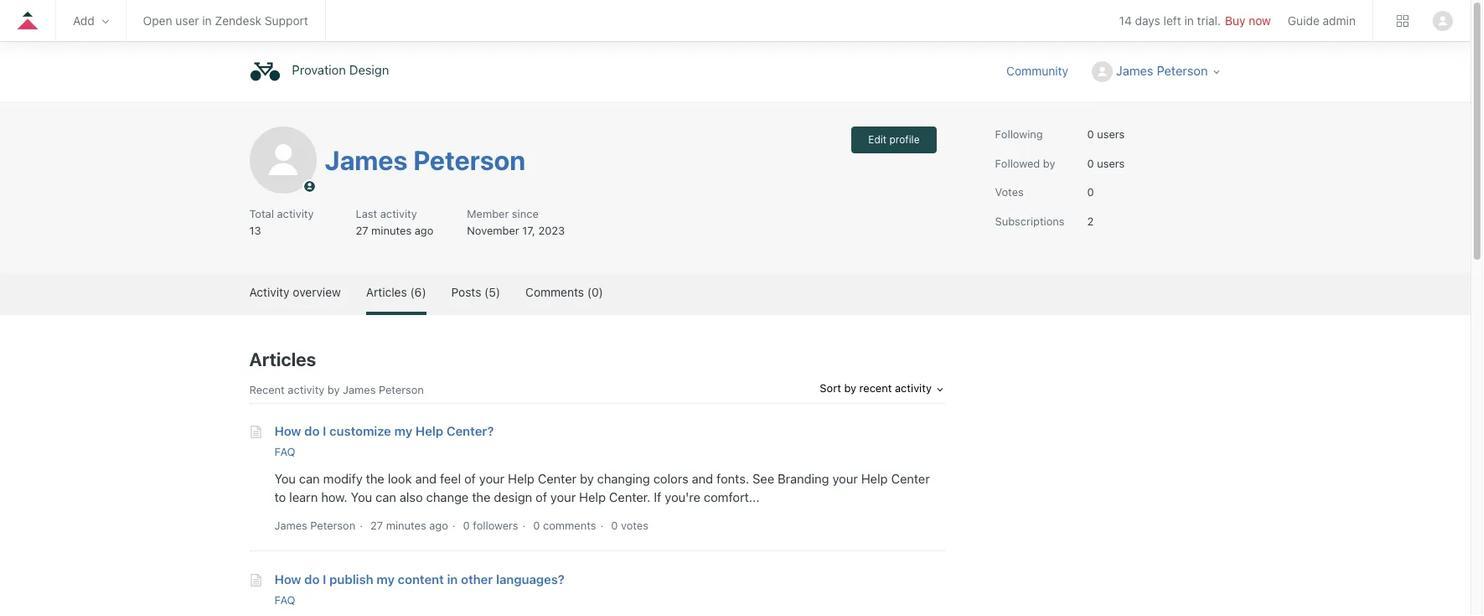 Task type: locate. For each thing, give the bounding box(es) containing it.
of right feel
[[464, 471, 476, 486]]

1 vertical spatial faq
[[274, 593, 295, 607]]

27
[[356, 223, 368, 237], [370, 519, 383, 532]]

open
[[143, 13, 172, 28]]

i left the customize
[[323, 424, 326, 439]]

1 how from the top
[[274, 424, 301, 439]]

0 vertical spatial 27
[[356, 223, 368, 237]]

of right design
[[536, 490, 547, 505]]

see
[[753, 471, 774, 486]]

0 vertical spatial 0 users
[[1087, 127, 1125, 141]]

can
[[299, 471, 320, 486], [376, 490, 396, 505]]

member
[[467, 207, 509, 220]]

1 do from the top
[[304, 424, 320, 439]]

0 horizontal spatial center
[[538, 471, 577, 486]]

i inside how do i publish my content in other languages? faq
[[323, 571, 326, 587]]

0 vertical spatial i
[[323, 424, 326, 439]]

1 horizontal spatial your
[[550, 490, 576, 505]]

0 followers
[[463, 519, 518, 532]]

by left changing
[[580, 471, 594, 486]]

1 horizontal spatial articles
[[366, 285, 407, 299]]

peterson down left
[[1157, 63, 1208, 78]]

0 horizontal spatial and
[[415, 471, 437, 486]]

how left publish
[[274, 571, 301, 587]]

0 horizontal spatial articles
[[249, 349, 316, 370]]

the up 0 followers
[[472, 490, 490, 505]]

how do i publish my content in other languages? faq
[[274, 571, 565, 607]]

my inside how do i customize my help center? faq
[[394, 424, 412, 439]]

1 horizontal spatial and
[[692, 471, 713, 486]]

your up 0 comments
[[550, 490, 576, 505]]

0 vertical spatial how
[[274, 424, 301, 439]]

2 and from the left
[[692, 471, 713, 486]]

you up to at the left of the page
[[274, 471, 296, 486]]

articles left (6)
[[366, 285, 407, 299]]

2 users from the top
[[1097, 156, 1125, 170]]

can down look
[[376, 490, 396, 505]]

0 users down james peterson popup button
[[1087, 127, 1125, 141]]

0 comments
[[533, 519, 596, 532]]

1 horizontal spatial of
[[536, 490, 547, 505]]

support
[[265, 13, 308, 28]]

0 horizontal spatial the
[[366, 471, 384, 486]]

learn
[[289, 490, 318, 505]]

peterson up how do i customize my help center? link
[[379, 383, 424, 396]]

1 vertical spatial articles
[[249, 349, 316, 370]]

do for customize
[[304, 424, 320, 439]]

0 vertical spatial do
[[304, 424, 320, 439]]

2 how from the top
[[274, 571, 301, 587]]

activity down user (james peterson) is a team member image
[[277, 207, 314, 220]]

activity right recent
[[895, 381, 932, 395]]

2 i from the top
[[323, 571, 326, 587]]

can up learn
[[299, 471, 320, 486]]

1 vertical spatial the
[[472, 490, 490, 505]]

provation
[[292, 62, 346, 77]]

activity right 'last'
[[380, 207, 417, 220]]

0 horizontal spatial 27
[[356, 223, 368, 237]]

my right publish
[[377, 571, 395, 587]]

1 vertical spatial do
[[304, 571, 320, 587]]

1 and from the left
[[415, 471, 437, 486]]

by inside "popup button"
[[844, 381, 856, 395]]

1 vertical spatial i
[[323, 571, 326, 587]]

last
[[356, 207, 377, 220]]

0 vertical spatial users
[[1097, 127, 1125, 141]]

1 vertical spatial of
[[536, 490, 547, 505]]

1 center from the left
[[538, 471, 577, 486]]

and up also
[[415, 471, 437, 486]]

comments (0)
[[525, 285, 603, 299]]

publish
[[329, 571, 373, 587]]

the
[[366, 471, 384, 486], [472, 490, 490, 505]]

1 vertical spatial my
[[377, 571, 395, 587]]

navigation containing add
[[0, 0, 1471, 46]]

0 vertical spatial ago
[[415, 223, 433, 237]]

james down 14
[[1116, 63, 1153, 78]]

my for content
[[377, 571, 395, 587]]

articles
[[366, 285, 407, 299], [249, 349, 316, 370]]

ago down change
[[429, 519, 448, 532]]

left
[[1164, 14, 1181, 28]]

open user in zendesk support link
[[143, 13, 308, 28]]

minutes down 'last'
[[371, 223, 412, 237]]

0 horizontal spatial you
[[274, 471, 296, 486]]

ago
[[415, 223, 433, 237], [429, 519, 448, 532]]

followed by
[[995, 156, 1055, 170]]

1 i from the top
[[323, 424, 326, 439]]

(5)
[[484, 285, 500, 299]]

do inside how do i customize my help center? faq
[[304, 424, 320, 439]]

users for following
[[1097, 127, 1125, 141]]

sort by recent activity button
[[820, 374, 945, 403]]

2 horizontal spatial in
[[1184, 14, 1194, 28]]

1 vertical spatial you
[[351, 490, 372, 505]]

0 vertical spatial of
[[464, 471, 476, 486]]

minutes down also
[[386, 519, 426, 532]]

and up 'you're'
[[692, 471, 713, 486]]

trial.
[[1197, 14, 1221, 28]]

james peterson down left
[[1116, 63, 1208, 78]]

the left look
[[366, 471, 384, 486]]

edit profile
[[868, 133, 920, 146]]

your up design
[[479, 471, 505, 486]]

2 do from the top
[[304, 571, 320, 587]]

comments
[[543, 519, 596, 532]]

0 users up 2
[[1087, 156, 1125, 170]]

my right the customize
[[394, 424, 412, 439]]

help up design
[[508, 471, 534, 486]]

james peterson main content
[[0, 101, 1471, 615]]

(0)
[[587, 285, 603, 299]]

faq
[[274, 445, 295, 459], [274, 593, 295, 607]]

0 vertical spatial the
[[366, 471, 384, 486]]

in right user on the top
[[202, 13, 212, 28]]

1 vertical spatial faq link
[[274, 593, 295, 607]]

james down to at the left of the page
[[274, 519, 307, 532]]

i left publish
[[323, 571, 326, 587]]

activity inside total activity 13
[[277, 207, 314, 220]]

provation design help center home page image
[[249, 56, 280, 87]]

james up 'last'
[[325, 144, 408, 176]]

user (james peterson) is a team member image
[[302, 179, 316, 194]]

2 faq from the top
[[274, 593, 295, 607]]

1 users from the top
[[1097, 127, 1125, 141]]

help left "center?"
[[416, 424, 443, 439]]

do left publish
[[304, 571, 320, 587]]

0 vertical spatial minutes
[[371, 223, 412, 237]]

last activity 27 minutes ago
[[356, 207, 433, 237]]

0 users for followed by
[[1087, 156, 1125, 170]]

james peterson down learn
[[274, 519, 355, 532]]

0 horizontal spatial of
[[464, 471, 476, 486]]

you
[[274, 471, 296, 486], [351, 490, 372, 505]]

1 vertical spatial minutes
[[386, 519, 426, 532]]

in
[[202, 13, 212, 28], [1184, 14, 1194, 28], [447, 571, 458, 587]]

by right sort
[[844, 381, 856, 395]]

of
[[464, 471, 476, 486], [536, 490, 547, 505]]

activity overview link
[[249, 272, 341, 312]]

do for publish
[[304, 571, 320, 587]]

0 users for following
[[1087, 127, 1125, 141]]

peterson up member
[[413, 144, 526, 176]]

2 0 users from the top
[[1087, 156, 1125, 170]]

in right left
[[1184, 14, 1194, 28]]

articles for articles
[[249, 349, 316, 370]]

0 users
[[1087, 127, 1125, 141], [1087, 156, 1125, 170]]

articles for articles (6)
[[366, 285, 407, 299]]

i inside how do i customize my help center? faq
[[323, 424, 326, 439]]

my
[[394, 424, 412, 439], [377, 571, 395, 587]]

2 faq link from the top
[[274, 593, 295, 607]]

do inside how do i publish my content in other languages? faq
[[304, 571, 320, 587]]

1 faq link from the top
[[274, 445, 295, 459]]

1 vertical spatial users
[[1097, 156, 1125, 170]]

how inside how do i customize my help center? faq
[[274, 424, 301, 439]]

you down the modify at left
[[351, 490, 372, 505]]

my inside how do i publish my content in other languages? faq
[[377, 571, 395, 587]]

in inside how do i publish my content in other languages? faq
[[447, 571, 458, 587]]

activity
[[249, 285, 290, 299]]

27 inside last activity 27 minutes ago
[[356, 223, 368, 237]]

navigation
[[0, 0, 1471, 46]]

1 horizontal spatial the
[[472, 490, 490, 505]]

edit profile button
[[852, 127, 936, 153]]

posts (5)
[[451, 285, 500, 299]]

how inside how do i publish my content in other languages? faq
[[274, 571, 301, 587]]

activity overview
[[249, 285, 341, 299]]

james peterson link
[[325, 144, 526, 176]]

1 horizontal spatial can
[[376, 490, 396, 505]]

activity inside last activity 27 minutes ago
[[380, 207, 417, 220]]

articles up recent on the bottom
[[249, 349, 316, 370]]

1 horizontal spatial 27
[[370, 519, 383, 532]]

1 vertical spatial james peterson
[[325, 144, 526, 176]]

1 vertical spatial 0 users
[[1087, 156, 1125, 170]]

james inside popup button
[[1116, 63, 1153, 78]]

14
[[1119, 14, 1132, 28]]

0 vertical spatial faq
[[274, 445, 295, 459]]

0 horizontal spatial can
[[299, 471, 320, 486]]

0
[[1087, 127, 1094, 141], [1087, 156, 1094, 170], [1087, 185, 1094, 199], [463, 519, 470, 532], [533, 519, 540, 532], [611, 519, 618, 532]]

total activity 13
[[249, 207, 314, 237]]

your right branding
[[833, 471, 858, 486]]

now
[[1249, 14, 1271, 28]]

2
[[1087, 214, 1094, 227]]

1 vertical spatial 27
[[370, 519, 383, 532]]

activity
[[277, 207, 314, 220], [380, 207, 417, 220], [895, 381, 932, 395], [288, 383, 325, 396]]

by
[[1043, 156, 1055, 170], [844, 381, 856, 395], [328, 383, 340, 396], [580, 471, 594, 486]]

0 vertical spatial can
[[299, 471, 320, 486]]

1 0 users from the top
[[1087, 127, 1125, 141]]

1 horizontal spatial in
[[447, 571, 458, 587]]

ago up (6)
[[415, 223, 433, 237]]

in left other at the bottom left of page
[[447, 571, 458, 587]]

0 vertical spatial articles
[[366, 285, 407, 299]]

james peterson up last activity 27 minutes ago
[[325, 144, 526, 176]]

how
[[274, 424, 301, 439], [274, 571, 301, 587]]

zendesk
[[215, 13, 262, 28]]

0 vertical spatial james peterson
[[1116, 63, 1208, 78]]

followed
[[995, 156, 1040, 170]]

activity right recent on the bottom
[[288, 383, 325, 396]]

1 horizontal spatial center
[[891, 471, 930, 486]]

0 vertical spatial my
[[394, 424, 412, 439]]

look
[[388, 471, 412, 486]]

how down recent on the bottom
[[274, 424, 301, 439]]

and
[[415, 471, 437, 486], [692, 471, 713, 486]]

add button
[[73, 13, 109, 28]]

do down recent activity by james peterson on the bottom
[[304, 424, 320, 439]]

0 vertical spatial you
[[274, 471, 296, 486]]

activity for total activity 13
[[277, 207, 314, 220]]

your
[[479, 471, 505, 486], [833, 471, 858, 486], [550, 490, 576, 505]]

1 vertical spatial how
[[274, 571, 301, 587]]

1 faq from the top
[[274, 445, 295, 459]]

0 vertical spatial faq link
[[274, 445, 295, 459]]

my for help
[[394, 424, 412, 439]]

center?
[[446, 424, 494, 439]]



Task type: vqa. For each thing, say whether or not it's contained in the screenshot.


Task type: describe. For each thing, give the bounding box(es) containing it.
how do i customize my help center? faq
[[274, 424, 494, 459]]

also
[[400, 490, 423, 505]]

posts (5) link
[[451, 272, 500, 312]]

how.
[[321, 490, 347, 505]]

how do i customize my help center? link
[[274, 424, 494, 439]]

help inside how do i customize my help center? faq
[[416, 424, 443, 439]]

0 horizontal spatial your
[[479, 471, 505, 486]]

overview
[[293, 285, 341, 299]]

0 votes
[[611, 519, 648, 532]]

other
[[461, 571, 493, 587]]

followers
[[473, 519, 518, 532]]

articles (6)
[[366, 285, 426, 299]]

zendesk products image
[[1397, 15, 1408, 26]]

i for customize
[[323, 424, 326, 439]]

peterson inside popup button
[[1157, 63, 1208, 78]]

help right branding
[[861, 471, 888, 486]]

activity for recent activity by james peterson
[[288, 383, 325, 396]]

buy now link
[[1225, 14, 1271, 28]]

27 minutes ago
[[370, 519, 448, 532]]

sort by recent activity
[[820, 381, 935, 395]]

fonts.
[[717, 471, 749, 486]]

to
[[274, 490, 286, 505]]

by right followed
[[1043, 156, 1055, 170]]

minutes inside last activity 27 minutes ago
[[371, 223, 412, 237]]

how for publish
[[274, 571, 301, 587]]

recent
[[249, 383, 285, 396]]

help up 'comments'
[[579, 490, 606, 505]]

admin
[[1323, 13, 1356, 28]]

faq link for how do i publish my content in other languages?
[[274, 593, 295, 607]]

since
[[512, 207, 539, 220]]

days
[[1135, 14, 1160, 28]]

james peterson button
[[1092, 61, 1221, 82]]

guide admin link
[[1288, 13, 1356, 28]]

by inside the you can modify the look and feel of your help center by changing colors and fonts. see branding your help center to learn how.  you can also change the design of your help center. if you're comfort...
[[580, 471, 594, 486]]

2 vertical spatial james peterson
[[274, 519, 355, 532]]

(6)
[[410, 285, 426, 299]]

modify
[[323, 471, 363, 486]]

colors
[[653, 471, 688, 486]]

add
[[73, 13, 94, 28]]

open user in zendesk support
[[143, 13, 308, 28]]

you can modify the look and feel of your help center by changing colors and fonts. see branding your help center to learn how.  you can also change the design of your help center. if you're comfort...
[[274, 471, 930, 505]]

i for publish
[[323, 571, 326, 587]]

recent
[[859, 381, 892, 395]]

faq inside how do i publish my content in other languages? faq
[[274, 593, 295, 607]]

you're
[[665, 490, 700, 505]]

provation design
[[292, 62, 389, 77]]

14 days left in trial. buy now
[[1119, 14, 1271, 28]]

how do i publish my content in other languages? link
[[274, 571, 565, 587]]

articles (6) link
[[366, 272, 426, 312]]

comfort...
[[704, 490, 760, 505]]

november
[[467, 223, 519, 237]]

activity inside "popup button"
[[895, 381, 932, 395]]

posts
[[451, 285, 481, 299]]

james up the customize
[[343, 383, 376, 396]]

customize
[[329, 424, 391, 439]]

if
[[654, 490, 661, 505]]

how for customize
[[274, 424, 301, 439]]

comments (0) link
[[525, 272, 603, 312]]

edit
[[868, 133, 887, 146]]

subscriptions
[[995, 214, 1065, 227]]

profile
[[889, 133, 920, 146]]

change
[[426, 490, 469, 505]]

activity for last activity 27 minutes ago
[[380, 207, 417, 220]]

peterson down how.
[[310, 519, 355, 532]]

following
[[995, 127, 1043, 141]]

17,
[[522, 223, 535, 237]]

total
[[249, 207, 274, 220]]

2023
[[538, 223, 565, 237]]

center.
[[609, 490, 651, 505]]

sort
[[820, 381, 841, 395]]

community link
[[1006, 62, 1085, 79]]

13
[[249, 223, 261, 237]]

by up the customize
[[328, 383, 340, 396]]

buy
[[1225, 14, 1246, 28]]

faq inside how do i customize my help center? faq
[[274, 445, 295, 459]]

user avatar image
[[1433, 10, 1453, 31]]

design
[[494, 490, 532, 505]]

branding
[[778, 471, 829, 486]]

languages?
[[496, 571, 565, 587]]

2 center from the left
[[891, 471, 930, 486]]

provation design link
[[249, 56, 397, 87]]

feel
[[440, 471, 461, 486]]

ago inside last activity 27 minutes ago
[[415, 223, 433, 237]]

comments
[[525, 285, 584, 299]]

guide admin
[[1288, 13, 1356, 28]]

content
[[398, 571, 444, 587]]

2 horizontal spatial your
[[833, 471, 858, 486]]

design
[[349, 62, 389, 77]]

1 vertical spatial can
[[376, 490, 396, 505]]

faq link for how do i customize my help center?
[[274, 445, 295, 459]]

votes
[[995, 185, 1024, 199]]

0 horizontal spatial in
[[202, 13, 212, 28]]

1 horizontal spatial you
[[351, 490, 372, 505]]

james peterson inside popup button
[[1116, 63, 1208, 78]]

users for followed by
[[1097, 156, 1125, 170]]

community
[[1006, 63, 1068, 78]]

1 vertical spatial ago
[[429, 519, 448, 532]]

member since november 17, 2023
[[467, 207, 565, 237]]

recent activity by james peterson
[[249, 383, 424, 396]]

votes
[[621, 519, 648, 532]]

guide
[[1288, 13, 1320, 28]]

user
[[175, 13, 199, 28]]



